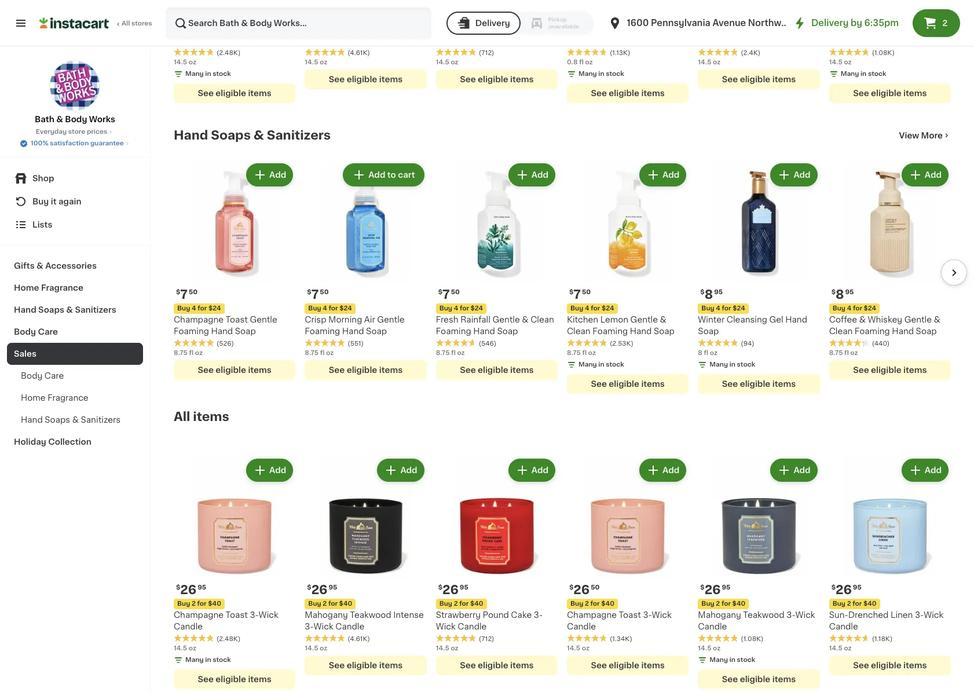 Task type: vqa. For each thing, say whether or not it's contained in the screenshot.


Task type: describe. For each thing, give the bounding box(es) containing it.
holiday collection
[[14, 438, 91, 446]]

$40 inside buy 2 for $40 mahogany teakwood intense 3-wick candle
[[732, 14, 746, 21]]

2 (4.61k) from the top
[[348, 636, 370, 642]]

1 body care link from the top
[[7, 321, 143, 343]]

store
[[68, 129, 85, 135]]

8.75 fl oz for crisp morning air gentle foaming hand soap
[[305, 350, 334, 356]]

holiday collection link
[[7, 431, 143, 453]]

buy 2 for $40 mahogany teakwood intense 3-wick candle
[[698, 14, 817, 44]]

fl for fresh rainfall gentle & clean foaming hand soap
[[451, 350, 456, 356]]

$ for (1.34k)
[[569, 585, 574, 591]]

again
[[59, 197, 81, 206]]

kitchen lemon gentle & clean foaming hand soap
[[567, 316, 675, 335]]

toast for $ 7 50
[[226, 316, 248, 324]]

95 for champagne toast 3-wick candle
[[198, 585, 206, 591]]

26 for (1.18k)
[[836, 584, 852, 596]]

prices
[[87, 129, 107, 135]]

buy it again
[[32, 197, 81, 206]]

morning
[[328, 316, 362, 324]]

95 for coffee & whiskey gentle & clean foaming hand soap
[[845, 289, 854, 295]]

100% satisfaction guarantee
[[31, 140, 124, 147]]

2 strawberry from the top
[[436, 611, 481, 619]]

7 for fresh
[[442, 288, 450, 301]]

sales
[[14, 350, 37, 358]]

for for add button for (526)
[[198, 305, 207, 312]]

$24 for lemon
[[602, 305, 614, 312]]

delivery for delivery
[[475, 19, 510, 27]]

$26.95 element for teakwood
[[829, 0, 951, 11]]

crisp morning air gentle foaming hand soap
[[305, 316, 405, 335]]

$ for (1.18k)
[[831, 585, 836, 591]]

shop link
[[7, 167, 143, 190]]

8.75 for champagne toast gentle foaming hand soap
[[174, 350, 188, 356]]

hand inside "winter cleansing gel hand soap"
[[785, 316, 807, 324]]

95 for mahogany teakwood 3-wick candle
[[722, 585, 731, 591]]

avenue
[[713, 19, 746, 27]]

by
[[851, 19, 862, 27]]

8.75 fl oz for fresh rainfall gentle & clean foaming hand soap
[[436, 350, 465, 356]]

add button for (546)
[[510, 164, 554, 185]]

buy 2 for $40 for (2.48k)'s add button
[[177, 601, 221, 607]]

lists link
[[7, 213, 143, 236]]

product group containing mahogany teakwood 3-wick candle
[[829, 0, 951, 103]]

(2.48k) inside product group
[[217, 50, 241, 56]]

$30
[[601, 14, 614, 21]]

gel
[[769, 316, 783, 324]]

buy 2 for $40 for add button related to (4.61k)
[[308, 601, 352, 607]]

1 vertical spatial mahogany teakwood 3-wick candle
[[698, 611, 815, 631]]

more
[[921, 131, 943, 139]]

add button for (1.18k)
[[903, 460, 948, 481]]

item carousel region
[[158, 156, 967, 401]]

2 inside 2 button
[[943, 19, 948, 27]]

all items
[[174, 411, 229, 423]]

(1.34k)
[[610, 636, 632, 642]]

wick inside buy 2 for $40 mahogany teakwood intense 3-wick candle
[[707, 36, 727, 44]]

4 for coffee
[[847, 305, 852, 312]]

hand soaps & sanitizers for body care
[[21, 416, 121, 424]]

champagne toast 3-wick candle for $ 26 95
[[174, 611, 278, 631]]

soap inside coffee & whiskey gentle & clean foaming hand soap
[[916, 327, 937, 335]]

wallflowers
[[567, 36, 614, 44]]

add button for (526)
[[247, 164, 292, 185]]

fl for champagne toast gentle foaming hand soap
[[189, 350, 193, 356]]

fl for champagne toast wallflowers fragrance refill
[[579, 59, 584, 65]]

sales link
[[7, 343, 143, 365]]

everyday store prices
[[36, 129, 107, 135]]

2 inside buy 2 for $40 mahogany teakwood intense 3-wick candle
[[716, 14, 720, 21]]

1 horizontal spatial (1.08k)
[[872, 50, 895, 56]]

crisp
[[305, 316, 326, 324]]

foaming inside the champagne toast gentle foaming hand soap
[[174, 327, 209, 335]]

0 vertical spatial hand soaps & sanitizers link
[[174, 128, 331, 142]]

$24 for rainfall
[[471, 305, 483, 312]]

mahogany inside buy 2 for $40 mahogany teakwood intense 3-wick candle
[[698, 25, 741, 33]]

hand soaps & sanitizers for gifts & accessories
[[14, 306, 116, 314]]

sanitizers for gifts & accessories
[[75, 306, 116, 314]]

3- inside buy 2 for $40 mahogany teakwood intense 3-wick candle
[[698, 36, 707, 44]]

(2.4k)
[[741, 50, 761, 56]]

(551)
[[348, 341, 364, 347]]

fresh
[[436, 316, 458, 324]]

$ 7 50 for kitchen
[[569, 288, 591, 301]]

1 mahogany teakwood intense 3-wick candle from the top
[[305, 25, 424, 44]]

gifts & accessories link
[[7, 255, 143, 277]]

2 cake from the top
[[511, 611, 532, 619]]

100%
[[31, 140, 48, 147]]

candle inside sun-drenched linen 3-wick candle
[[829, 623, 858, 631]]

rainfall
[[461, 316, 490, 324]]

coffee
[[829, 316, 857, 324]]

champagne toast gentle foaming hand soap
[[174, 316, 277, 335]]

product group containing strawberry pound cake 3- wick candle
[[436, 0, 558, 89]]

26 for (2.48k)
[[180, 584, 196, 596]]

wick inside sun-drenched linen 3-wick candle
[[924, 611, 944, 619]]

lemon
[[600, 316, 628, 324]]

champagne toast wallflowers fragrance refill
[[567, 25, 679, 44]]

$24 for &
[[864, 305, 876, 312]]

(1.13k)
[[610, 50, 630, 56]]

guarantee
[[90, 140, 124, 147]]

add for (94)
[[794, 171, 811, 179]]

add for (4.61k)
[[400, 466, 417, 474]]

soaps for gifts & accessories
[[38, 306, 64, 314]]

all stores
[[122, 20, 152, 27]]

hand inside fresh rainfall gentle & clean foaming hand soap
[[473, 327, 495, 335]]

winter
[[698, 316, 725, 324]]

works
[[89, 115, 115, 123]]

all stores link
[[39, 7, 153, 39]]

for for add button corresponding to (94)
[[722, 305, 731, 312]]

whiskey
[[868, 316, 902, 324]]

gentle inside coffee & whiskey gentle & clean foaming hand soap
[[904, 316, 932, 324]]

2 button
[[913, 9, 960, 37]]

$ for (1.08k)
[[700, 585, 705, 591]]

8.75 fl oz for champagne toast gentle foaming hand soap
[[174, 350, 203, 356]]

hand inside the champagne toast gentle foaming hand soap
[[211, 327, 233, 335]]

100% satisfaction guarantee button
[[19, 137, 131, 148]]

4 for winter
[[716, 305, 720, 312]]

view more
[[899, 131, 943, 139]]

0.8 fl oz
[[567, 59, 593, 65]]

add for (526)
[[269, 171, 286, 179]]

gentle for kitchen lemon gentle & clean foaming hand soap
[[630, 316, 658, 324]]

fl for kitchen lemon gentle & clean foaming hand soap
[[582, 350, 587, 356]]

for for (2.53k) add button
[[591, 305, 600, 312]]

for for add button associated with (1.18k)
[[853, 601, 862, 607]]

$ for (94)
[[700, 289, 705, 295]]

candle inside buy 2 for $40 mahogany teakwood intense 3-wick candle
[[729, 36, 758, 44]]

(94)
[[741, 341, 754, 347]]

add button for (712)
[[510, 460, 554, 481]]

holiday
[[14, 438, 46, 446]]

fragrance for gifts & accessories
[[41, 284, 83, 292]]

fresh rainfall gentle & clean foaming hand soap
[[436, 316, 554, 335]]

add button for (2.53k)
[[641, 164, 685, 185]]

soap inside kitchen lemon gentle & clean foaming hand soap
[[654, 327, 675, 335]]

product group containing champagne toast wallflowers fragrance refill
[[567, 0, 689, 103]]

$ for (440)
[[831, 289, 836, 295]]

1 vertical spatial body care
[[21, 372, 64, 380]]

1 vertical spatial care
[[44, 372, 64, 380]]

hand inside crisp morning air gentle foaming hand soap
[[342, 327, 364, 335]]

1 (712) from the top
[[479, 50, 494, 56]]

& inside kitchen lemon gentle & clean foaming hand soap
[[660, 316, 667, 324]]

buy 2 for $40 for (712)'s add button
[[439, 601, 483, 607]]

coffee & whiskey gentle & clean foaming hand soap
[[829, 316, 940, 335]]

$ 8 95 for winter
[[700, 288, 723, 301]]

home for gifts
[[14, 284, 39, 292]]

home fragrance for care
[[21, 394, 88, 402]]

5
[[585, 14, 589, 21]]

2 vertical spatial body
[[21, 372, 42, 380]]

clean inside coffee & whiskey gentle & clean foaming hand soap
[[829, 327, 853, 335]]

toast for $ 26 50
[[619, 611, 641, 619]]

sun-drenched linen 3-wick candle
[[829, 611, 944, 631]]

$24 for morning
[[340, 305, 352, 312]]

buy it again link
[[7, 190, 143, 213]]

(2.53k)
[[610, 341, 634, 347]]

champagne for $ 26 95
[[174, 611, 224, 619]]

2 pound from the top
[[483, 611, 509, 619]]

body inside bath & body works link
[[65, 115, 87, 123]]

delivery by 6:35pm
[[811, 19, 899, 27]]

3- inside sun-drenched linen 3-wick candle
[[915, 611, 924, 619]]

4 for kitchen
[[585, 305, 589, 312]]

buy 4 for $24 for winter
[[702, 305, 745, 312]]

4 for fresh
[[454, 305, 458, 312]]

gifts & accessories
[[14, 262, 97, 270]]

champagne for $ 7 50
[[174, 316, 224, 324]]

view more link
[[899, 130, 951, 141]]

soap inside crisp morning air gentle foaming hand soap
[[366, 327, 387, 335]]

everyday
[[36, 129, 67, 135]]

$ 8 95 for coffee
[[831, 288, 854, 301]]

sun-
[[829, 611, 848, 619]]

0 vertical spatial care
[[38, 328, 58, 336]]

home fragrance link for body care
[[7, 387, 143, 409]]

(1.18k)
[[872, 636, 893, 642]]

$ for (551)
[[307, 289, 311, 295]]

kitchen
[[567, 316, 598, 324]]

& inside "link"
[[37, 262, 43, 270]]

1 vertical spatial body
[[14, 328, 36, 336]]

buy inside buy 2 for $40 mahogany teakwood intense 3-wick candle
[[702, 14, 714, 21]]

$ 26 50
[[569, 584, 600, 596]]

4 for crisp
[[323, 305, 327, 312]]

2 (712) from the top
[[479, 636, 494, 642]]

soap inside the champagne toast gentle foaming hand soap
[[235, 327, 256, 335]]

collection
[[48, 438, 91, 446]]

fl for coffee & whiskey gentle & clean foaming hand soap
[[844, 350, 849, 356]]

gentle inside crisp morning air gentle foaming hand soap
[[377, 316, 405, 324]]

hand inside coffee & whiskey gentle & clean foaming hand soap
[[892, 327, 914, 335]]

(526)
[[217, 341, 234, 347]]

drenched
[[848, 611, 889, 619]]

for for (712)'s add button
[[459, 601, 469, 607]]

bath & body works
[[35, 115, 115, 123]]

it
[[51, 197, 57, 206]]

air
[[364, 316, 375, 324]]



Task type: locate. For each thing, give the bounding box(es) containing it.
gentle up (546)
[[493, 316, 520, 324]]

1 vertical spatial (712)
[[479, 636, 494, 642]]

1 $ 7 50 from the left
[[176, 288, 198, 301]]

26 for (1.08k)
[[705, 584, 721, 596]]

oz
[[189, 59, 196, 65], [320, 59, 327, 65], [585, 59, 593, 65], [713, 59, 721, 65], [451, 59, 458, 65], [844, 59, 852, 65], [195, 350, 203, 356], [326, 350, 334, 356], [588, 350, 596, 356], [710, 350, 718, 356], [457, 350, 465, 356], [850, 350, 858, 356], [189, 645, 196, 652], [320, 645, 327, 652], [582, 645, 590, 652], [713, 645, 721, 652], [451, 645, 458, 652], [844, 645, 852, 652]]

1 vertical spatial home
[[21, 394, 46, 402]]

buy 2 for $40 for add button related to (1.08k)
[[702, 601, 746, 607]]

8 up coffee
[[836, 288, 844, 301]]

toast inside 'champagne toast wallflowers fragrance refill'
[[619, 25, 641, 33]]

$ for (546)
[[438, 289, 442, 295]]

see
[[329, 75, 345, 83], [722, 75, 738, 83], [460, 75, 476, 83], [198, 89, 214, 97], [591, 89, 607, 97], [853, 89, 869, 97], [198, 366, 214, 374], [329, 366, 345, 374], [460, 366, 476, 374], [853, 366, 869, 374], [591, 380, 607, 388], [722, 380, 738, 388], [329, 662, 345, 670], [591, 662, 607, 670], [460, 662, 476, 670], [853, 662, 869, 670], [198, 675, 214, 684], [722, 675, 738, 684]]

2 (2.48k) from the top
[[217, 636, 241, 642]]

fl down the champagne toast gentle foaming hand soap
[[189, 350, 193, 356]]

home fragrance up holiday collection
[[21, 394, 88, 402]]

$ 8 95 up winter at right top
[[700, 288, 723, 301]]

8.75 fl oz down 'crisp'
[[305, 350, 334, 356]]

7
[[180, 288, 188, 301], [311, 288, 319, 301], [574, 288, 581, 301], [442, 288, 450, 301]]

gentle inside fresh rainfall gentle & clean foaming hand soap
[[493, 316, 520, 324]]

fragrance down gifts & accessories
[[41, 284, 83, 292]]

everyday store prices link
[[36, 127, 114, 137]]

1 7 from the left
[[180, 288, 188, 301]]

fragrance up collection
[[48, 394, 88, 402]]

home fragrance for &
[[14, 284, 83, 292]]

gifts
[[14, 262, 35, 270]]

satisfaction
[[50, 140, 89, 147]]

2 soap from the left
[[366, 327, 387, 335]]

3 gentle from the left
[[630, 316, 658, 324]]

4 foaming from the left
[[436, 327, 471, 335]]

4 $ 7 50 from the left
[[438, 288, 460, 301]]

5 soap from the left
[[497, 327, 518, 335]]

4 up 'crisp'
[[323, 305, 327, 312]]

6 soap from the left
[[916, 327, 937, 335]]

fragrance down 1600
[[616, 36, 657, 44]]

gentle inside kitchen lemon gentle & clean foaming hand soap
[[630, 316, 658, 324]]

all
[[122, 20, 130, 27], [174, 411, 190, 423]]

$ 7 50 up fresh
[[438, 288, 460, 301]]

add for (2.48k)
[[269, 466, 286, 474]]

26 for (1.34k)
[[574, 584, 590, 596]]

1 vertical spatial strawberry pound cake 3- wick candle
[[436, 611, 543, 631]]

2 vertical spatial sanitizers
[[81, 416, 121, 424]]

6 buy 4 for $24 from the left
[[833, 305, 876, 312]]

add for (2.53k)
[[663, 171, 680, 179]]

0 horizontal spatial $ 8 95
[[700, 288, 723, 301]]

0 vertical spatial soaps
[[211, 129, 251, 141]]

hand soaps & sanitizers link for body care
[[7, 409, 143, 431]]

8.75 for coffee & whiskey gentle & clean foaming hand soap
[[829, 350, 843, 356]]

1600 pennsylvania avenue northwest
[[627, 19, 796, 27]]

toast inside the champagne toast gentle foaming hand soap
[[226, 316, 248, 324]]

8.75 fl oz down fresh
[[436, 350, 465, 356]]

$26.95 element up 6:35pm
[[829, 0, 951, 11]]

hand soaps & sanitizers link for gifts & accessories
[[7, 299, 143, 321]]

$ inside the $ 26 50
[[569, 585, 574, 591]]

home for body
[[21, 394, 46, 402]]

body care link
[[7, 321, 143, 343], [7, 365, 143, 387]]

foaming inside fresh rainfall gentle & clean foaming hand soap
[[436, 327, 471, 335]]

4 $24 from the left
[[733, 305, 745, 312]]

body care down sales
[[21, 372, 64, 380]]

0 horizontal spatial (1.08k)
[[741, 636, 764, 642]]

0 vertical spatial cake
[[511, 25, 532, 33]]

1 cake from the top
[[511, 25, 532, 33]]

pound inside product group
[[483, 25, 509, 33]]

sanitizers for body care
[[81, 416, 121, 424]]

6 $24 from the left
[[864, 305, 876, 312]]

shop
[[32, 174, 54, 182]]

14.5
[[174, 59, 187, 65], [305, 59, 318, 65], [698, 59, 711, 65], [436, 59, 449, 65], [829, 59, 843, 65], [174, 645, 187, 652], [305, 645, 318, 652], [567, 645, 580, 652], [698, 645, 711, 652], [436, 645, 449, 652], [829, 645, 843, 652]]

buy 4 for $24 for fresh
[[439, 305, 483, 312]]

cleansing
[[727, 316, 767, 324]]

1 vertical spatial fragrance
[[41, 284, 83, 292]]

many in stock
[[185, 70, 231, 77], [579, 70, 624, 77], [841, 70, 886, 77], [579, 361, 624, 368], [710, 361, 755, 368], [185, 657, 231, 663], [710, 657, 755, 663]]

$ 26 95 for mahogany teakwood 3-wick candle
[[700, 584, 731, 596]]

3 26 from the left
[[574, 584, 590, 596]]

fl down kitchen
[[582, 350, 587, 356]]

fl down 'crisp'
[[320, 350, 325, 356]]

mahogany inside product group
[[829, 25, 872, 33]]

$ 7 50 for crisp
[[307, 288, 329, 301]]

2 horizontal spatial clean
[[829, 327, 853, 335]]

4
[[192, 305, 196, 312], [323, 305, 327, 312], [585, 305, 589, 312], [716, 305, 720, 312], [454, 305, 458, 312], [847, 305, 852, 312]]

2 7 from the left
[[311, 288, 319, 301]]

buy 5 for $30
[[570, 14, 614, 21]]

$ for (2.53k)
[[569, 289, 574, 295]]

5 4 from the left
[[454, 305, 458, 312]]

1 foaming from the left
[[174, 327, 209, 335]]

bath & body works logo image
[[50, 60, 100, 111]]

soap
[[235, 327, 256, 335], [366, 327, 387, 335], [654, 327, 675, 335], [698, 327, 719, 335], [497, 327, 518, 335], [916, 327, 937, 335]]

add for (1.18k)
[[925, 466, 942, 474]]

0 horizontal spatial clean
[[531, 316, 554, 324]]

8.75 down 'crisp'
[[305, 350, 319, 356]]

pound
[[483, 25, 509, 33], [483, 611, 509, 619]]

5 $ 26 95 from the left
[[831, 584, 862, 596]]

1 vertical spatial pound
[[483, 611, 509, 619]]

gentle left 'crisp'
[[250, 316, 277, 324]]

4 up fresh
[[454, 305, 458, 312]]

fl down coffee
[[844, 350, 849, 356]]

8 down winter at right top
[[698, 350, 702, 356]]

0 vertical spatial fragrance
[[616, 36, 657, 44]]

2 vertical spatial hand soaps & sanitizers link
[[7, 409, 143, 431]]

1 4 from the left
[[192, 305, 196, 312]]

Search field
[[167, 8, 430, 38]]

fragrance inside 'champagne toast wallflowers fragrance refill'
[[616, 36, 657, 44]]

bath & body works link
[[35, 60, 115, 125]]

1 strawberry pound cake 3- wick candle from the top
[[436, 25, 543, 44]]

0 vertical spatial pound
[[483, 25, 509, 33]]

50 inside the $ 26 50
[[591, 585, 600, 591]]

add button for (94)
[[772, 164, 816, 185]]

delivery for delivery by 6:35pm
[[811, 19, 849, 27]]

3 foaming from the left
[[593, 327, 628, 335]]

add for (1.08k)
[[794, 466, 811, 474]]

delivery by 6:35pm link
[[793, 16, 899, 30]]

1 vertical spatial (2.48k)
[[217, 636, 241, 642]]

2 mahogany teakwood intense 3-wick candle from the top
[[305, 611, 424, 631]]

2 $24 from the left
[[340, 305, 352, 312]]

gentle right whiskey
[[904, 316, 932, 324]]

1 horizontal spatial clean
[[567, 327, 591, 335]]

body up store
[[65, 115, 87, 123]]

$24 up the cleansing
[[733, 305, 745, 312]]

$26.95 element up delivery button
[[436, 0, 558, 11]]

intense
[[393, 25, 424, 33], [787, 25, 817, 33], [393, 611, 424, 619]]

0 horizontal spatial 8
[[698, 350, 702, 356]]

foaming inside coffee & whiskey gentle & clean foaming hand soap
[[855, 327, 890, 335]]

2 strawberry pound cake 3- wick candle from the top
[[436, 611, 543, 631]]

None search field
[[166, 7, 431, 39]]

fl for winter cleansing gel hand soap
[[704, 350, 708, 356]]

$ 7 50 up 'crisp'
[[307, 288, 329, 301]]

1 horizontal spatial mahogany teakwood 3-wick candle
[[829, 25, 946, 44]]

1 8.75 from the left
[[174, 350, 188, 356]]

buy 2 for $40
[[177, 14, 221, 21], [439, 14, 483, 21], [833, 14, 877, 21], [177, 601, 221, 607], [308, 601, 352, 607], [570, 601, 614, 607], [702, 601, 746, 607], [439, 601, 483, 607], [833, 601, 877, 607]]

in
[[205, 70, 211, 77], [598, 70, 604, 77], [861, 70, 867, 77], [598, 361, 604, 368], [730, 361, 735, 368], [205, 657, 211, 663], [730, 657, 735, 663]]

4 4 from the left
[[716, 305, 720, 312]]

8 up winter at right top
[[705, 288, 713, 301]]

0 vertical spatial strawberry pound cake 3- wick candle
[[436, 25, 543, 44]]

3 $ 26 95 from the left
[[700, 584, 731, 596]]

8.75 fl oz down kitchen
[[567, 350, 596, 356]]

$26.95 element
[[436, 0, 558, 11], [829, 0, 951, 11]]

add button for (1.34k)
[[641, 460, 685, 481]]

0 vertical spatial body care
[[14, 328, 58, 336]]

4 up winter at right top
[[716, 305, 720, 312]]

for for add button related to (1.08k)
[[722, 601, 731, 607]]

1 vertical spatial hand soaps & sanitizers link
[[7, 299, 143, 321]]

0 vertical spatial sanitizers
[[267, 129, 331, 141]]

buy
[[177, 14, 190, 21], [570, 14, 583, 21], [702, 14, 714, 21], [439, 14, 452, 21], [833, 14, 846, 21], [32, 197, 49, 206], [177, 305, 190, 312], [308, 305, 321, 312], [570, 305, 583, 312], [702, 305, 714, 312], [439, 305, 452, 312], [833, 305, 846, 312], [177, 601, 190, 607], [308, 601, 321, 607], [570, 601, 583, 607], [702, 601, 714, 607], [439, 601, 452, 607], [833, 601, 846, 607]]

soap inside fresh rainfall gentle & clean foaming hand soap
[[497, 327, 518, 335]]

0 vertical spatial home fragrance
[[14, 284, 83, 292]]

body
[[65, 115, 87, 123], [14, 328, 36, 336], [21, 372, 42, 380]]

3 soap from the left
[[654, 327, 675, 335]]

26
[[180, 584, 196, 596], [311, 584, 328, 596], [574, 584, 590, 596], [705, 584, 721, 596], [442, 584, 459, 596], [836, 584, 852, 596]]

home fragrance link for gifts & accessories
[[7, 277, 143, 299]]

care
[[38, 328, 58, 336], [44, 372, 64, 380]]

1 vertical spatial sanitizers
[[75, 306, 116, 314]]

7 for kitchen
[[574, 288, 581, 301]]

3 $24 from the left
[[602, 305, 614, 312]]

home fragrance link up the holiday collection link
[[7, 387, 143, 409]]

1 vertical spatial home fragrance link
[[7, 387, 143, 409]]

6:35pm
[[864, 19, 899, 27]]

2 foaming from the left
[[305, 327, 340, 335]]

$ 26 95 for champagne toast 3-wick candle
[[176, 584, 206, 596]]

7 up kitchen
[[574, 288, 581, 301]]

8.75 fl oz down coffee
[[829, 350, 858, 356]]

home
[[14, 284, 39, 292], [21, 394, 46, 402]]

95 for strawberry pound cake 3- wick candle
[[460, 585, 468, 591]]

1 $ 26 95 from the left
[[176, 584, 206, 596]]

clean
[[531, 316, 554, 324], [567, 327, 591, 335], [829, 327, 853, 335]]

8.75 down the champagne toast gentle foaming hand soap
[[174, 350, 188, 356]]

gentle
[[250, 316, 277, 324], [377, 316, 405, 324], [630, 316, 658, 324], [493, 316, 520, 324], [904, 316, 932, 324]]

4 26 from the left
[[705, 584, 721, 596]]

1 strawberry from the top
[[436, 25, 481, 33]]

add button for (2.48k)
[[247, 460, 292, 481]]

1 vertical spatial body care link
[[7, 365, 143, 387]]

0 vertical spatial mahogany teakwood intense 3-wick candle
[[305, 25, 424, 44]]

8.75 fl oz for kitchen lemon gentle & clean foaming hand soap
[[567, 350, 596, 356]]

0.8
[[567, 59, 578, 65]]

clean inside kitchen lemon gentle & clean foaming hand soap
[[567, 327, 591, 335]]

7 up 'crisp'
[[311, 288, 319, 301]]

5 $24 from the left
[[471, 305, 483, 312]]

50 for kitchen lemon gentle & clean foaming hand soap
[[582, 289, 591, 295]]

add for (440)
[[925, 171, 942, 179]]

2 buy 4 for $24 from the left
[[308, 305, 352, 312]]

$ 26 95 for mahogany teakwood intense 3-wick candle
[[307, 584, 337, 596]]

$ 26 95 for strawberry pound cake 3- wick candle
[[438, 584, 468, 596]]

add button for (1.08k)
[[772, 460, 816, 481]]

body care link up sales
[[7, 321, 143, 343]]

view
[[899, 131, 919, 139]]

bath
[[35, 115, 54, 123]]

6 4 from the left
[[847, 305, 852, 312]]

26 for (4.61k)
[[311, 584, 328, 596]]

home fragrance
[[14, 284, 83, 292], [21, 394, 88, 402]]

(440)
[[872, 341, 890, 347]]

$ 7 50 up kitchen
[[569, 288, 591, 301]]

7 for crisp
[[311, 288, 319, 301]]

5 buy 4 for $24 from the left
[[439, 305, 483, 312]]

$24 up the champagne toast gentle foaming hand soap
[[208, 305, 221, 312]]

3 buy 4 for $24 from the left
[[570, 305, 614, 312]]

home down gifts
[[14, 284, 39, 292]]

gentle inside the champagne toast gentle foaming hand soap
[[250, 316, 277, 324]]

cake
[[511, 25, 532, 33], [511, 611, 532, 619]]

add button for (4.61k)
[[378, 460, 423, 481]]

$ for (4.61k)
[[307, 585, 311, 591]]

2 $26.95 element from the left
[[829, 0, 951, 11]]

clean for fresh rainfall gentle & clean foaming hand soap
[[531, 316, 554, 324]]

8.75 for crisp morning air gentle foaming hand soap
[[305, 350, 319, 356]]

0 vertical spatial (1.08k)
[[872, 50, 895, 56]]

body care up sales
[[14, 328, 58, 336]]

1 vertical spatial hand soaps & sanitizers
[[14, 306, 116, 314]]

0 vertical spatial (712)
[[479, 50, 494, 56]]

$ 7 50 up the champagne toast gentle foaming hand soap
[[176, 288, 198, 301]]

5 8.75 from the left
[[829, 350, 843, 356]]

4 soap from the left
[[698, 327, 719, 335]]

fl
[[579, 59, 584, 65], [189, 350, 193, 356], [320, 350, 325, 356], [582, 350, 587, 356], [704, 350, 708, 356], [451, 350, 456, 356], [844, 350, 849, 356]]

1 (2.48k) from the top
[[217, 50, 241, 56]]

(712)
[[479, 50, 494, 56], [479, 636, 494, 642]]

1 vertical spatial (4.61k)
[[348, 636, 370, 642]]

5 26 from the left
[[442, 584, 459, 596]]

4 up kitchen
[[585, 305, 589, 312]]

2 $ 26 95 from the left
[[307, 584, 337, 596]]

4 up coffee
[[847, 305, 852, 312]]

for inside buy 2 for $40 mahogany teakwood intense 3-wick candle
[[722, 14, 731, 21]]

50 for champagne toast 3-wick candle
[[591, 585, 600, 591]]

(4.61k)
[[348, 50, 370, 56], [348, 636, 370, 642]]

2 $ 7 50 from the left
[[307, 288, 329, 301]]

hand soaps & sanitizers link
[[174, 128, 331, 142], [7, 299, 143, 321], [7, 409, 143, 431]]

$26.95 element for pound
[[436, 0, 558, 11]]

$40
[[208, 14, 221, 21], [732, 14, 746, 21], [470, 14, 483, 21], [863, 14, 877, 21], [208, 601, 221, 607], [339, 601, 352, 607], [601, 601, 614, 607], [732, 601, 746, 607], [470, 601, 483, 607], [863, 601, 877, 607]]

5 foaming from the left
[[855, 327, 890, 335]]

fl down winter at right top
[[704, 350, 708, 356]]

1 buy 4 for $24 from the left
[[177, 305, 221, 312]]

home up holiday in the bottom left of the page
[[21, 394, 46, 402]]

$ 26 95 for sun-drenched linen 3-wick candle
[[831, 584, 862, 596]]

0 vertical spatial home
[[14, 284, 39, 292]]

1 horizontal spatial delivery
[[811, 19, 849, 27]]

all inside all stores link
[[122, 20, 130, 27]]

0 vertical spatial hand soaps & sanitizers
[[174, 129, 331, 141]]

$ for (2.48k)
[[176, 585, 180, 591]]

$ 26 95
[[176, 584, 206, 596], [307, 584, 337, 596], [700, 584, 731, 596], [438, 584, 468, 596], [831, 584, 862, 596]]

all for all stores
[[122, 20, 130, 27]]

2
[[192, 14, 196, 21], [716, 14, 720, 21], [454, 14, 458, 21], [847, 14, 851, 21], [943, 19, 948, 27], [192, 601, 196, 607], [323, 601, 327, 607], [585, 601, 589, 607], [716, 601, 720, 607], [454, 601, 458, 607], [847, 601, 851, 607]]

3 8.75 fl oz from the left
[[567, 350, 596, 356]]

1 pound from the top
[[483, 25, 509, 33]]

(2.48k)
[[217, 50, 241, 56], [217, 636, 241, 642]]

body up sales
[[14, 328, 36, 336]]

8.75 down coffee
[[829, 350, 843, 356]]

gentle right air
[[377, 316, 405, 324]]

1 (4.61k) from the top
[[348, 50, 370, 56]]

1 vertical spatial cake
[[511, 611, 532, 619]]

buy 4 for $24 for coffee
[[833, 305, 876, 312]]

6 26 from the left
[[836, 584, 852, 596]]

clean inside fresh rainfall gentle & clean foaming hand soap
[[531, 316, 554, 324]]

1600 pennsylvania avenue northwest button
[[608, 7, 796, 39]]

winter cleansing gel hand soap
[[698, 316, 807, 335]]

8.75 down kitchen
[[567, 350, 581, 356]]

4 buy 4 for $24 from the left
[[702, 305, 745, 312]]

5 gentle from the left
[[904, 316, 932, 324]]

$ 8 95 up coffee
[[831, 288, 854, 301]]

0 horizontal spatial $26.95 element
[[436, 0, 558, 11]]

soaps
[[211, 129, 251, 141], [38, 306, 64, 314], [45, 416, 70, 424]]

2 4 from the left
[[323, 305, 327, 312]]

2 gentle from the left
[[377, 316, 405, 324]]

buy 2 for $40 for add button corresponding to (1.34k)
[[570, 601, 614, 607]]

stores
[[131, 20, 152, 27]]

instacart logo image
[[39, 16, 109, 30]]

teakwood inside buy 2 for $40 mahogany teakwood intense 3-wick candle
[[743, 25, 785, 33]]

1 8.75 fl oz from the left
[[174, 350, 203, 356]]

gentle for champagne toast gentle foaming hand soap
[[250, 316, 277, 324]]

0 vertical spatial body
[[65, 115, 87, 123]]

4 $ 26 95 from the left
[[438, 584, 468, 596]]

add for (712)
[[532, 466, 548, 474]]

body down sales
[[21, 372, 42, 380]]

(1.08k)
[[872, 50, 895, 56], [741, 636, 764, 642]]

home fragrance down gifts & accessories
[[14, 284, 83, 292]]

champagne inside the champagne toast gentle foaming hand soap
[[174, 316, 224, 324]]

for for (2.48k)'s add button
[[197, 601, 207, 607]]

$24 up 'morning'
[[340, 305, 352, 312]]

lists
[[32, 221, 52, 229]]

clean left kitchen
[[531, 316, 554, 324]]

$24 up whiskey
[[864, 305, 876, 312]]

0 vertical spatial strawberry
[[436, 25, 481, 33]]

7 for champagne
[[180, 288, 188, 301]]

1 horizontal spatial 8
[[705, 288, 713, 301]]

1 horizontal spatial $26.95 element
[[829, 0, 951, 11]]

4 8.75 fl oz from the left
[[436, 350, 465, 356]]

buy 4 for $24 up coffee
[[833, 305, 876, 312]]

intense inside buy 2 for $40 mahogany teakwood intense 3-wick candle
[[787, 25, 817, 33]]

3 $ 7 50 from the left
[[569, 288, 591, 301]]

95 for mahogany teakwood intense 3-wick candle
[[329, 585, 337, 591]]

& inside fresh rainfall gentle & clean foaming hand soap
[[522, 316, 529, 324]]

3 4 from the left
[[585, 305, 589, 312]]

product group
[[174, 0, 296, 103], [305, 0, 427, 89], [436, 0, 558, 89], [567, 0, 689, 103], [698, 0, 820, 89], [829, 0, 951, 103], [174, 161, 296, 380], [305, 161, 427, 380], [436, 161, 558, 380], [567, 161, 689, 394], [698, 161, 820, 394], [829, 161, 951, 380], [174, 456, 296, 689], [305, 456, 427, 675], [436, 456, 558, 676], [567, 456, 689, 675], [698, 456, 820, 689], [829, 456, 951, 676]]

50 for champagne toast gentle foaming hand soap
[[189, 289, 198, 295]]

8 for winter
[[705, 288, 713, 301]]

8.75 for fresh rainfall gentle & clean foaming hand soap
[[436, 350, 450, 356]]

for for add button related to (551)
[[329, 305, 338, 312]]

hand inside kitchen lemon gentle & clean foaming hand soap
[[630, 327, 652, 335]]

1 vertical spatial (1.08k)
[[741, 636, 764, 642]]

2 vertical spatial hand soaps & sanitizers
[[21, 416, 121, 424]]

1 vertical spatial mahogany teakwood intense 3-wick candle
[[305, 611, 424, 631]]

1 gentle from the left
[[250, 316, 277, 324]]

clean down kitchen
[[567, 327, 591, 335]]

mahogany
[[305, 25, 348, 33], [698, 25, 741, 33], [829, 25, 872, 33], [305, 611, 348, 619], [698, 611, 741, 619]]

pennsylvania
[[651, 19, 711, 27]]

delivery inside button
[[475, 19, 510, 27]]

champagne inside 'champagne toast wallflowers fragrance refill'
[[567, 25, 617, 33]]

buy 4 for $24 up winter at right top
[[702, 305, 745, 312]]

champagne for $ 26 50
[[567, 611, 617, 619]]

$24 up rainfall
[[471, 305, 483, 312]]

2 26 from the left
[[311, 584, 328, 596]]

0 horizontal spatial mahogany teakwood 3-wick candle
[[698, 611, 815, 631]]

see eligible items
[[329, 75, 403, 83], [722, 75, 796, 83], [460, 75, 534, 83], [198, 89, 272, 97], [591, 89, 665, 97], [853, 89, 927, 97], [198, 366, 272, 374], [329, 366, 403, 374], [460, 366, 534, 374], [853, 366, 927, 374], [591, 380, 665, 388], [722, 380, 796, 388], [329, 662, 403, 670], [591, 662, 665, 670], [460, 662, 534, 670], [853, 662, 927, 670], [198, 675, 272, 684], [722, 675, 796, 684]]

26 for (712)
[[442, 584, 459, 596]]

fl down fresh
[[451, 350, 456, 356]]

1 $ 8 95 from the left
[[700, 288, 723, 301]]

7 up fresh
[[442, 288, 450, 301]]

0 vertical spatial home fragrance link
[[7, 277, 143, 299]]

0 vertical spatial (2.48k)
[[217, 50, 241, 56]]

northwest
[[748, 19, 796, 27]]

4 gentle from the left
[[493, 316, 520, 324]]

(546)
[[479, 341, 496, 347]]

8 for coffee
[[836, 288, 844, 301]]

gentle right the lemon
[[630, 316, 658, 324]]

8.75 for kitchen lemon gentle & clean foaming hand soap
[[567, 350, 581, 356]]

$24 up the lemon
[[602, 305, 614, 312]]

for for add button corresponding to (1.34k)
[[590, 601, 600, 607]]

add for (551)
[[398, 171, 415, 179]]

0 vertical spatial body care link
[[7, 321, 143, 343]]

50 for crisp morning air gentle foaming hand soap
[[320, 289, 329, 295]]

$
[[176, 289, 180, 295], [307, 289, 311, 295], [569, 289, 574, 295], [700, 289, 705, 295], [438, 289, 442, 295], [831, 289, 836, 295], [176, 585, 180, 591], [307, 585, 311, 591], [569, 585, 574, 591], [700, 585, 705, 591], [438, 585, 442, 591], [831, 585, 836, 591]]

1 soap from the left
[[235, 327, 256, 335]]

linen
[[891, 611, 913, 619]]

8 fl oz
[[698, 350, 718, 356]]

gentle for fresh rainfall gentle & clean foaming hand soap
[[493, 316, 520, 324]]

for
[[197, 14, 207, 21], [591, 14, 600, 21], [722, 14, 731, 21], [459, 14, 469, 21], [853, 14, 862, 21], [198, 305, 207, 312], [329, 305, 338, 312], [591, 305, 600, 312], [722, 305, 731, 312], [460, 305, 469, 312], [853, 305, 862, 312], [197, 601, 207, 607], [328, 601, 338, 607], [590, 601, 600, 607], [722, 601, 731, 607], [459, 601, 469, 607], [853, 601, 862, 607]]

1 vertical spatial soaps
[[38, 306, 64, 314]]

refill
[[659, 36, 679, 44]]

4 up the champagne toast gentle foaming hand soap
[[192, 305, 196, 312]]

1 26 from the left
[[180, 584, 196, 596]]

0 vertical spatial (4.61k)
[[348, 50, 370, 56]]

2 vertical spatial fragrance
[[48, 394, 88, 402]]

1 horizontal spatial all
[[174, 411, 190, 423]]

foaming inside kitchen lemon gentle & clean foaming hand soap
[[593, 327, 628, 335]]

1 home fragrance link from the top
[[7, 277, 143, 299]]

buy 2 for $40 for add button associated with (1.18k)
[[833, 601, 877, 607]]

soap inside "winter cleansing gel hand soap"
[[698, 327, 719, 335]]

2 $ 8 95 from the left
[[831, 288, 854, 301]]

2 8.75 from the left
[[305, 350, 319, 356]]

3 7 from the left
[[574, 288, 581, 301]]

1 $24 from the left
[[208, 305, 221, 312]]

2 horizontal spatial 8
[[836, 288, 844, 301]]

0 horizontal spatial all
[[122, 20, 130, 27]]

buy 4 for $24 for champagne
[[177, 305, 221, 312]]

1 vertical spatial home fragrance
[[21, 394, 88, 402]]

service type group
[[446, 12, 594, 35]]

strawberry
[[436, 25, 481, 33], [436, 611, 481, 619]]

home fragrance link down the accessories
[[7, 277, 143, 299]]

add
[[269, 171, 286, 179], [398, 171, 415, 179], [532, 171, 548, 179], [663, 171, 680, 179], [794, 171, 811, 179], [925, 171, 942, 179], [269, 466, 286, 474], [400, 466, 417, 474], [532, 466, 548, 474], [663, 466, 680, 474], [794, 466, 811, 474], [925, 466, 942, 474]]

3 8.75 from the left
[[567, 350, 581, 356]]

2 vertical spatial soaps
[[45, 416, 70, 424]]

body care link down sales
[[7, 365, 143, 387]]

product group containing champagne toast 3-wick candle
[[174, 0, 296, 103]]

8.75 down fresh
[[436, 350, 450, 356]]

fl right 0.8
[[579, 59, 584, 65]]

4 8.75 from the left
[[436, 350, 450, 356]]

$24 for cleansing
[[733, 305, 745, 312]]

champagne
[[174, 25, 224, 33], [567, 25, 617, 33], [174, 316, 224, 324], [174, 611, 224, 619], [567, 611, 617, 619]]

eligible
[[347, 75, 377, 83], [740, 75, 770, 83], [478, 75, 508, 83], [216, 89, 246, 97], [609, 89, 639, 97], [871, 89, 902, 97], [216, 366, 246, 374], [347, 366, 377, 374], [478, 366, 508, 374], [871, 366, 902, 374], [609, 380, 639, 388], [740, 380, 770, 388], [347, 662, 377, 670], [609, 662, 639, 670], [478, 662, 508, 670], [871, 662, 902, 670], [216, 675, 246, 684], [740, 675, 770, 684]]

1 $26.95 element from the left
[[436, 0, 558, 11]]

mahogany teakwood 3-wick candle
[[829, 25, 946, 44], [698, 611, 815, 631]]

care up 'sales' link
[[38, 328, 58, 336]]

foaming inside crisp morning air gentle foaming hand soap
[[305, 327, 340, 335]]

4 7 from the left
[[442, 288, 450, 301]]

1 vertical spatial strawberry
[[436, 611, 481, 619]]

0 horizontal spatial delivery
[[475, 19, 510, 27]]

2 body care link from the top
[[7, 365, 143, 387]]

2 home fragrance link from the top
[[7, 387, 143, 409]]

0 vertical spatial mahogany teakwood 3-wick candle
[[829, 25, 946, 44]]

0 vertical spatial all
[[122, 20, 130, 27]]

1600
[[627, 19, 649, 27]]

8.75 fl oz down the champagne toast gentle foaming hand soap
[[174, 350, 203, 356]]

buy 4 for $24 up kitchen
[[570, 305, 614, 312]]

delivery button
[[446, 12, 521, 35]]

fl for crisp morning air gentle foaming hand soap
[[320, 350, 325, 356]]

hand
[[174, 129, 208, 141], [14, 306, 36, 314], [785, 316, 807, 324], [211, 327, 233, 335], [342, 327, 364, 335], [630, 327, 652, 335], [473, 327, 495, 335], [892, 327, 914, 335], [21, 416, 43, 424]]

95 for sun-drenched linen 3-wick candle
[[853, 585, 862, 591]]

3-
[[250, 25, 259, 33], [534, 25, 543, 33], [918, 25, 927, 33], [305, 36, 314, 44], [698, 36, 707, 44], [250, 611, 259, 619], [643, 611, 652, 619], [787, 611, 795, 619], [534, 611, 543, 619], [915, 611, 924, 619], [305, 623, 314, 631]]

2 8.75 fl oz from the left
[[305, 350, 334, 356]]

care down 'sales' link
[[44, 372, 64, 380]]

sanitizers
[[267, 129, 331, 141], [75, 306, 116, 314], [81, 416, 121, 424]]

1 vertical spatial all
[[174, 411, 190, 423]]

5 8.75 fl oz from the left
[[829, 350, 858, 356]]

$ 7 50
[[176, 288, 198, 301], [307, 288, 329, 301], [569, 288, 591, 301], [438, 288, 460, 301]]

accessories
[[45, 262, 97, 270]]

14.5 oz
[[174, 59, 196, 65], [305, 59, 327, 65], [698, 59, 721, 65], [436, 59, 458, 65], [829, 59, 852, 65], [174, 645, 196, 652], [305, 645, 327, 652], [567, 645, 590, 652], [698, 645, 721, 652], [436, 645, 458, 652], [829, 645, 852, 652]]

buy 4 for $24 for kitchen
[[570, 305, 614, 312]]

buy 4 for $24 up the champagne toast gentle foaming hand soap
[[177, 305, 221, 312]]

buy 4 for $24 up fresh
[[439, 305, 483, 312]]

8.75 fl oz for coffee & whiskey gentle & clean foaming hand soap
[[829, 350, 858, 356]]

$24
[[208, 305, 221, 312], [340, 305, 352, 312], [602, 305, 614, 312], [733, 305, 745, 312], [471, 305, 483, 312], [864, 305, 876, 312]]

clean down coffee
[[829, 327, 853, 335]]

buy 4 for $24 up 'crisp'
[[308, 305, 352, 312]]

1 horizontal spatial $ 8 95
[[831, 288, 854, 301]]

clean for kitchen lemon gentle & clean foaming hand soap
[[567, 327, 591, 335]]

7 up the champagne toast gentle foaming hand soap
[[180, 288, 188, 301]]

8.75 fl oz
[[174, 350, 203, 356], [305, 350, 334, 356], [567, 350, 596, 356], [436, 350, 465, 356], [829, 350, 858, 356]]



